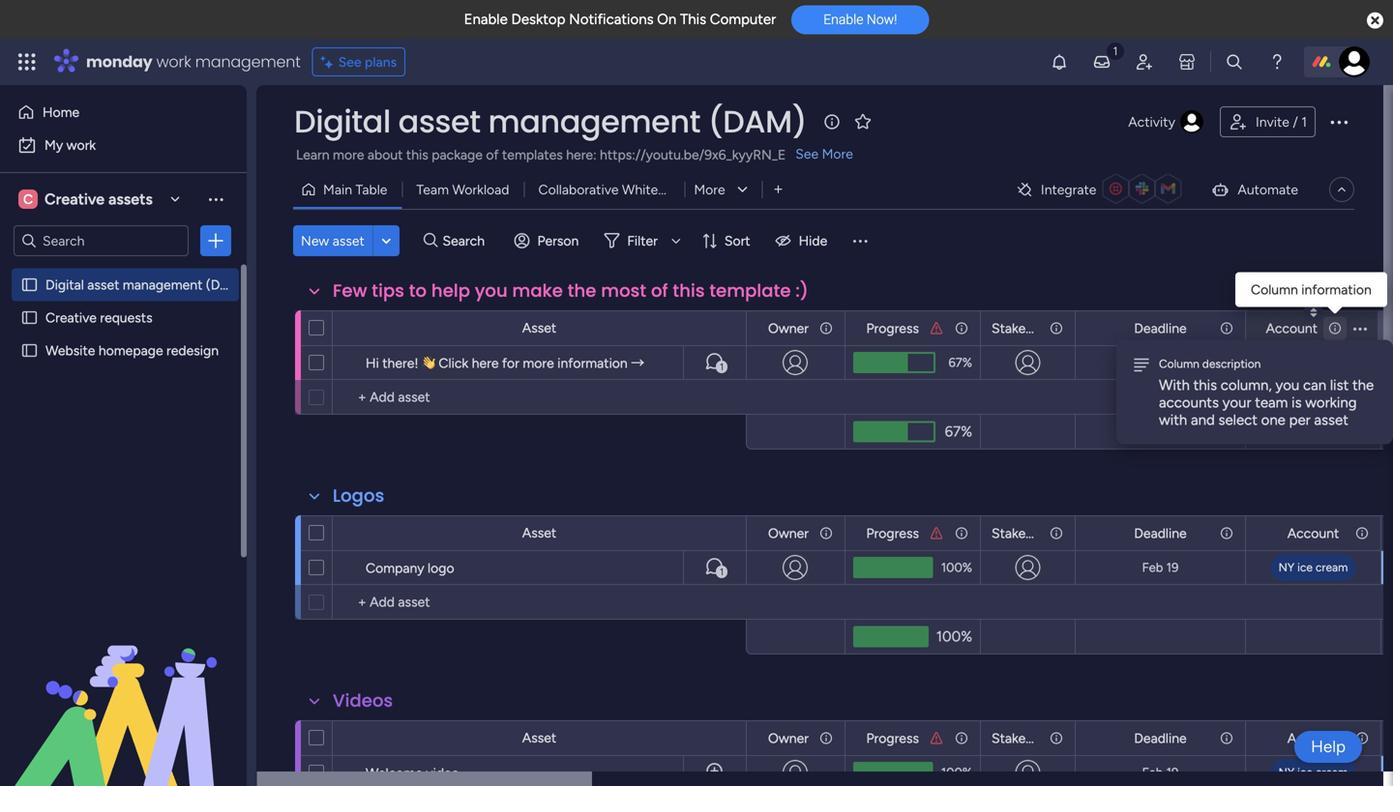 Task type: locate. For each thing, give the bounding box(es) containing it.
more right for
[[523, 355, 554, 372]]

1 cream from the top
[[1316, 561, 1348, 575]]

+ Add asset text field
[[343, 386, 737, 409], [343, 591, 737, 614]]

this right with at right
[[1194, 377, 1217, 394]]

2 progress field from the top
[[862, 523, 924, 544]]

home option
[[12, 97, 235, 128]]

now!
[[867, 11, 897, 27]]

1 progress from the top
[[866, 320, 919, 337]]

this down arrow down icon
[[673, 279, 705, 303]]

you inside field
[[475, 279, 508, 303]]

1 vertical spatial 1 button
[[683, 551, 746, 585]]

0 vertical spatial you
[[475, 279, 508, 303]]

0 vertical spatial deadline
[[1134, 320, 1187, 337]]

enable left now!
[[824, 11, 864, 27]]

1 vertical spatial deadline
[[1134, 525, 1187, 542]]

Account field
[[1261, 318, 1323, 339], [1283, 523, 1344, 544], [1283, 728, 1344, 749]]

more down show board description icon
[[822, 146, 853, 162]]

most
[[601, 279, 647, 303]]

column,
[[1221, 377, 1272, 394]]

% up 100%
[[963, 560, 972, 576]]

there's a configuration issue.
select which status columns will affect the progress calculation image
[[929, 526, 944, 541]]

of
[[486, 147, 499, 163], [651, 279, 668, 303]]

2 vertical spatial stakehoders field
[[987, 728, 1068, 749]]

2 1 button from the top
[[683, 551, 746, 585]]

2 asset from the top
[[522, 525, 557, 541]]

0 horizontal spatial see
[[338, 54, 362, 70]]

1 1 button from the top
[[683, 345, 746, 380]]

redesign
[[166, 343, 219, 359]]

more
[[822, 146, 853, 162], [694, 181, 725, 198]]

public board image left website in the top left of the page
[[20, 342, 39, 360]]

this inside column description with this column, you can list the accounts your team is working with and select one per asset
[[1194, 377, 1217, 394]]

0 vertical spatial creative
[[45, 190, 105, 209]]

hide button
[[768, 225, 839, 256]]

1 progress field from the top
[[862, 318, 924, 339]]

asset
[[398, 100, 481, 143], [333, 233, 365, 249], [87, 277, 119, 293], [1314, 412, 1349, 429]]

there's a configuration issue.
select which status columns will affect the progress calculation image
[[929, 321, 944, 336], [929, 731, 944, 747]]

the right list
[[1353, 377, 1374, 394]]

0 vertical spatial of
[[486, 147, 499, 163]]

deadline
[[1134, 320, 1187, 337], [1134, 525, 1187, 542], [1134, 731, 1187, 747]]

67
[[949, 355, 963, 371]]

c
[[23, 191, 33, 208]]

0 horizontal spatial enable
[[464, 11, 508, 28]]

0 vertical spatial digital asset management (dam)
[[294, 100, 807, 143]]

1 horizontal spatial digital
[[294, 100, 391, 143]]

management
[[195, 51, 301, 73], [488, 100, 701, 143], [123, 277, 203, 293]]

1 owner field from the top
[[763, 318, 814, 339]]

1 vertical spatial more
[[694, 181, 725, 198]]

add view image
[[775, 183, 782, 197]]

digital up the learn
[[294, 100, 391, 143]]

john smith image
[[1339, 46, 1370, 77]]

column information
[[1251, 282, 1372, 298]]

owner
[[768, 320, 809, 337], [768, 525, 809, 542], [768, 731, 809, 747]]

public board image down public board icon
[[20, 309, 39, 327]]

column description with this column, you can list the accounts your team is working with and select one per asset
[[1159, 357, 1378, 429]]

1 vertical spatial this
[[673, 279, 705, 303]]

2 % from the top
[[963, 560, 972, 576]]

this for about
[[406, 147, 428, 163]]

the
[[568, 279, 597, 303], [1353, 377, 1374, 394]]

this right about
[[406, 147, 428, 163]]

digital asset management (dam) up requests
[[45, 277, 245, 293]]

video
[[426, 765, 459, 782]]

1 ny ice cream from the top
[[1279, 561, 1348, 575]]

more inside learn more about this package of templates here: https://youtu.be/9x6_kyyrn_e see more
[[822, 146, 853, 162]]

1 horizontal spatial digital asset management (dam)
[[294, 100, 807, 143]]

integrate button
[[1008, 169, 1195, 210]]

monday
[[86, 51, 152, 73]]

home
[[43, 104, 80, 120]]

select
[[1219, 412, 1258, 429]]

0 vertical spatial ny
[[1279, 561, 1295, 575]]

1
[[1302, 114, 1307, 130], [720, 361, 724, 373], [720, 567, 724, 578]]

Stakehoders field
[[987, 318, 1068, 339], [987, 523, 1068, 544], [987, 728, 1068, 749]]

welcome
[[366, 765, 423, 782]]

1 button for hi there!   👋  click here for more information  →
[[683, 345, 746, 380]]

0 horizontal spatial more
[[333, 147, 364, 163]]

0 horizontal spatial the
[[568, 279, 597, 303]]

see inside learn more about this package of templates here: https://youtu.be/9x6_kyyrn_e see more
[[796, 146, 819, 162]]

1 vertical spatial cream
[[1316, 766, 1348, 780]]

2 ny from the top
[[1279, 766, 1295, 780]]

1 horizontal spatial more
[[523, 355, 554, 372]]

the left the 'most'
[[568, 279, 597, 303]]

0 vertical spatial deadline field
[[1130, 318, 1192, 339]]

creative
[[45, 190, 105, 209], [45, 310, 97, 326]]

column for column information
[[1251, 282, 1298, 298]]

1 public board image from the top
[[20, 309, 39, 327]]

see more link
[[794, 144, 855, 164]]

v2 search image
[[424, 230, 438, 252]]

2 progress from the top
[[866, 525, 919, 542]]

my work option
[[12, 130, 235, 161]]

Owner field
[[763, 318, 814, 339], [763, 523, 814, 544], [763, 728, 814, 749]]

information left →
[[558, 355, 628, 372]]

0 vertical spatial account field
[[1261, 318, 1323, 339]]

1 vertical spatial 19
[[1167, 765, 1179, 781]]

of right package
[[486, 147, 499, 163]]

0 horizontal spatial information
[[558, 355, 628, 372]]

this inside learn more about this package of templates here: https://youtu.be/9x6_kyyrn_e see more
[[406, 147, 428, 163]]

help
[[1311, 737, 1346, 757]]

show board description image
[[821, 112, 844, 132]]

%
[[963, 355, 972, 371], [963, 560, 972, 576]]

1 vertical spatial account
[[1288, 525, 1339, 542]]

person button
[[507, 225, 591, 256]]

stakehoders
[[992, 320, 1068, 337], [992, 525, 1068, 542], [992, 731, 1068, 747]]

1 vertical spatial 1
[[720, 361, 724, 373]]

work for my
[[66, 137, 96, 153]]

you right help
[[475, 279, 508, 303]]

more button
[[685, 174, 762, 205]]

you left can
[[1276, 377, 1300, 394]]

this inside field
[[673, 279, 705, 303]]

0 horizontal spatial work
[[66, 137, 96, 153]]

with
[[1159, 412, 1188, 429]]

67%
[[945, 423, 972, 441]]

help button
[[1295, 732, 1362, 763]]

1 deadline from the top
[[1134, 320, 1187, 337]]

2 enable from the left
[[824, 11, 864, 27]]

3 owner from the top
[[768, 731, 809, 747]]

more down https://youtu.be/9x6_kyyrn_e
[[694, 181, 725, 198]]

0 vertical spatial public board image
[[20, 309, 39, 327]]

home link
[[12, 97, 235, 128]]

work right monday
[[156, 51, 191, 73]]

company
[[366, 560, 424, 577]]

progress field for 1st there's a configuration issue.
select which status columns will affect the progress calculation image from the top of the page
[[862, 318, 924, 339]]

package
[[432, 147, 483, 163]]

0 horizontal spatial digital
[[45, 277, 84, 293]]

sort
[[725, 233, 751, 249]]

public board image
[[20, 309, 39, 327], [20, 342, 39, 360]]

progress
[[866, 320, 919, 337], [866, 525, 919, 542], [866, 731, 919, 747]]

column information image
[[1049, 321, 1064, 336], [1049, 526, 1064, 541], [1049, 731, 1064, 747], [1219, 731, 1235, 747]]

2 vertical spatial deadline field
[[1130, 728, 1192, 749]]

2 vertical spatial progress
[[866, 731, 919, 747]]

this
[[406, 147, 428, 163], [673, 279, 705, 303], [1194, 377, 1217, 394]]

0 vertical spatial more
[[333, 147, 364, 163]]

1 % from the top
[[963, 355, 972, 371]]

3 deadline field from the top
[[1130, 728, 1192, 749]]

2 owner field from the top
[[763, 523, 814, 544]]

0 vertical spatial + add asset text field
[[343, 386, 737, 409]]

enable left desktop
[[464, 11, 508, 28]]

creative inside workspace selection element
[[45, 190, 105, 209]]

0 vertical spatial 19
[[1167, 560, 1179, 576]]

0 horizontal spatial (dam)
[[206, 277, 245, 293]]

work right my
[[66, 137, 96, 153]]

homepage
[[99, 343, 163, 359]]

more inside button
[[694, 181, 725, 198]]

creative up website in the top left of the page
[[45, 310, 97, 326]]

0 vertical spatial stakehoders
[[992, 320, 1068, 337]]

% up 67%
[[963, 355, 972, 371]]

0 vertical spatial progress field
[[862, 318, 924, 339]]

1 vertical spatial deadline field
[[1130, 523, 1192, 544]]

to
[[409, 279, 427, 303]]

workspace options image
[[206, 189, 225, 209]]

0 vertical spatial ice
[[1298, 561, 1313, 575]]

see plans button
[[312, 47, 406, 76]]

column up with at right
[[1159, 357, 1200, 371]]

Search in workspace field
[[41, 230, 162, 252]]

creative requests
[[45, 310, 153, 326]]

2 deadline from the top
[[1134, 525, 1187, 542]]

1 vertical spatial column
[[1159, 357, 1200, 371]]

see
[[338, 54, 362, 70], [796, 146, 819, 162]]

1 vertical spatial of
[[651, 279, 668, 303]]

2 vertical spatial owner field
[[763, 728, 814, 749]]

1 horizontal spatial the
[[1353, 377, 1374, 394]]

2 cream from the top
[[1316, 766, 1348, 780]]

1 vertical spatial ice
[[1298, 766, 1313, 780]]

enable inside button
[[824, 11, 864, 27]]

0 vertical spatial %
[[963, 355, 972, 371]]

0 horizontal spatial digital asset management (dam)
[[45, 277, 245, 293]]

asset right "new"
[[333, 233, 365, 249]]

2 vertical spatial this
[[1194, 377, 1217, 394]]

logos
[[333, 484, 384, 509]]

0 vertical spatial stakehoders field
[[987, 318, 1068, 339]]

2 horizontal spatial this
[[1194, 377, 1217, 394]]

1 image
[[1107, 40, 1124, 61]]

2 vertical spatial deadline
[[1134, 731, 1187, 747]]

1 vertical spatial digital
[[45, 277, 84, 293]]

about
[[368, 147, 403, 163]]

asset for logos
[[522, 525, 557, 541]]

column up the description
[[1251, 282, 1298, 298]]

1 horizontal spatial more
[[822, 146, 853, 162]]

0 vertical spatial see
[[338, 54, 362, 70]]

2 feb 19 from the top
[[1142, 765, 1179, 781]]

0 vertical spatial owner field
[[763, 318, 814, 339]]

0 vertical spatial more
[[822, 146, 853, 162]]

% for 100 %
[[963, 560, 972, 576]]

digital right public board icon
[[45, 277, 84, 293]]

column information image for 1st 'stakehoders' field from the bottom of the page
[[1049, 731, 1064, 747]]

(dam)
[[708, 100, 807, 143], [206, 277, 245, 293]]

enable for enable desktop notifications on this computer
[[464, 11, 508, 28]]

3 stakehoders from the top
[[992, 731, 1068, 747]]

stakehoders for column information icon related to 1st 'stakehoders' field from the bottom of the page
[[992, 731, 1068, 747]]

0 vertical spatial digital
[[294, 100, 391, 143]]

0 vertical spatial owner
[[768, 320, 809, 337]]

see up hide popup button
[[796, 146, 819, 162]]

automate
[[1238, 181, 1299, 198]]

person
[[538, 233, 579, 249]]

1 vertical spatial more
[[523, 355, 554, 372]]

the inside column description with this column, you can list the accounts your team is working with and select one per asset
[[1353, 377, 1374, 394]]

0 horizontal spatial of
[[486, 147, 499, 163]]

3 deadline from the top
[[1134, 731, 1187, 747]]

0 vertical spatial feb
[[1142, 560, 1163, 576]]

main
[[323, 181, 352, 198]]

whiteboard
[[622, 181, 694, 198]]

1 there's a configuration issue.
select which status columns will affect the progress calculation image from the top
[[929, 321, 944, 336]]

ny
[[1279, 561, 1295, 575], [1279, 766, 1295, 780]]

team workload
[[416, 181, 509, 198]]

the inside field
[[568, 279, 597, 303]]

1 vertical spatial there's a configuration issue.
select which status columns will affect the progress calculation image
[[929, 731, 944, 747]]

0 vertical spatial there's a configuration issue.
select which status columns will affect the progress calculation image
[[929, 321, 944, 336]]

1 horizontal spatial of
[[651, 279, 668, 303]]

2 vertical spatial stakehoders
[[992, 731, 1068, 747]]

1 deadline field from the top
[[1130, 318, 1192, 339]]

0 vertical spatial progress
[[866, 320, 919, 337]]

of right the 'most'
[[651, 279, 668, 303]]

0 vertical spatial information
[[1302, 282, 1372, 298]]

of inside few tips to help you make the most of this template :) field
[[651, 279, 668, 303]]

Progress field
[[862, 318, 924, 339], [862, 523, 924, 544], [862, 728, 924, 749]]

column information image for third 'stakehoders' field from the bottom
[[1049, 321, 1064, 336]]

requests
[[100, 310, 153, 326]]

is
[[1292, 394, 1302, 412]]

1 stakehoders from the top
[[992, 320, 1068, 337]]

0 vertical spatial work
[[156, 51, 191, 73]]

on
[[657, 11, 677, 28]]

0 horizontal spatial more
[[694, 181, 725, 198]]

see left plans
[[338, 54, 362, 70]]

1 vertical spatial (dam)
[[206, 277, 245, 293]]

Search field
[[438, 227, 496, 254]]

1 horizontal spatial this
[[673, 279, 705, 303]]

3 progress from the top
[[866, 731, 919, 747]]

1 19 from the top
[[1167, 560, 1179, 576]]

more
[[333, 147, 364, 163], [523, 355, 554, 372]]

account
[[1266, 320, 1318, 337], [1288, 525, 1339, 542], [1288, 731, 1339, 747]]

search everything image
[[1225, 52, 1244, 72]]

1 horizontal spatial you
[[1276, 377, 1300, 394]]

and
[[1191, 412, 1215, 429]]

0 vertical spatial 1 button
[[683, 345, 746, 380]]

3 progress field from the top
[[862, 728, 924, 749]]

1 vertical spatial the
[[1353, 377, 1374, 394]]

creative for creative requests
[[45, 310, 97, 326]]

2 19 from the top
[[1167, 765, 1179, 781]]

1 vertical spatial you
[[1276, 377, 1300, 394]]

digital inside list box
[[45, 277, 84, 293]]

1 horizontal spatial information
[[1302, 282, 1372, 298]]

(dam) down options image
[[206, 277, 245, 293]]

0 vertical spatial this
[[406, 147, 428, 163]]

19
[[1167, 560, 1179, 576], [1167, 765, 1179, 781]]

3 stakehoders field from the top
[[987, 728, 1068, 749]]

Few tips to help you make the most of this template :) field
[[328, 279, 814, 304]]

1 horizontal spatial see
[[796, 146, 819, 162]]

sort desc image
[[1311, 307, 1317, 318]]

0 vertical spatial the
[[568, 279, 597, 303]]

100 %
[[941, 560, 972, 576]]

list box
[[0, 265, 247, 628]]

2 stakehoders from the top
[[992, 525, 1068, 542]]

1 asset from the top
[[522, 320, 557, 336]]

Deadline field
[[1130, 318, 1192, 339], [1130, 523, 1192, 544], [1130, 728, 1192, 749]]

2 vertical spatial owner
[[768, 731, 809, 747]]

progress for 1st there's a configuration issue.
select which status columns will affect the progress calculation image from the bottom of the page
[[866, 731, 919, 747]]

asset
[[522, 320, 557, 336], [522, 525, 557, 541], [522, 730, 557, 747]]

you
[[475, 279, 508, 303], [1276, 377, 1300, 394]]

asset up creative requests
[[87, 277, 119, 293]]

templates
[[502, 147, 563, 163]]

0 vertical spatial account
[[1266, 320, 1318, 337]]

update feed image
[[1092, 52, 1112, 72]]

there!
[[382, 355, 419, 372]]

sort asc image
[[1311, 307, 1317, 318]]

this
[[680, 11, 706, 28]]

column information image
[[819, 321, 834, 336], [954, 321, 970, 336], [1219, 321, 1235, 336], [1328, 321, 1343, 336], [819, 526, 834, 541], [954, 526, 970, 541], [1219, 526, 1235, 541], [1355, 526, 1370, 541], [819, 731, 834, 747], [954, 731, 970, 747], [1355, 731, 1370, 747]]

column inside column description with this column, you can list the accounts your team is working with and select one per asset
[[1159, 357, 1200, 371]]

1 stakehoders field from the top
[[987, 318, 1068, 339]]

1 vertical spatial progress
[[866, 525, 919, 542]]

collaborative whiteboard button
[[524, 174, 694, 205]]

1 vertical spatial stakehoders field
[[987, 523, 1068, 544]]

new asset button
[[293, 225, 372, 256]]

option
[[0, 268, 247, 271]]

0 vertical spatial ny ice cream
[[1279, 561, 1348, 575]]

1 horizontal spatial work
[[156, 51, 191, 73]]

automate button
[[1203, 174, 1306, 205]]

more up the main table button
[[333, 147, 364, 163]]

lottie animation image
[[0, 591, 247, 787]]

0 vertical spatial (dam)
[[708, 100, 807, 143]]

work
[[156, 51, 191, 73], [66, 137, 96, 153]]

few
[[333, 279, 367, 303]]

2 public board image from the top
[[20, 342, 39, 360]]

digital asset management (dam) up templates
[[294, 100, 807, 143]]

creative right workspace image
[[45, 190, 105, 209]]

1 vertical spatial %
[[963, 560, 972, 576]]

1 vertical spatial asset
[[522, 525, 557, 541]]

(dam) up add view image
[[708, 100, 807, 143]]

3 asset from the top
[[522, 730, 557, 747]]

digital asset management (dam)
[[294, 100, 807, 143], [45, 277, 245, 293]]

work inside option
[[66, 137, 96, 153]]

information up sort asc icon
[[1302, 282, 1372, 298]]

0 vertical spatial asset
[[522, 320, 557, 336]]

assets
[[108, 190, 153, 209]]

asset right "per"
[[1314, 412, 1349, 429]]

0 horizontal spatial you
[[475, 279, 508, 303]]

enable
[[464, 11, 508, 28], [824, 11, 864, 27]]

monday marketplace image
[[1178, 52, 1197, 72]]

2 vertical spatial 1
[[720, 567, 724, 578]]

invite / 1 button
[[1220, 106, 1316, 137]]

0 vertical spatial cream
[[1316, 561, 1348, 575]]

1 enable from the left
[[464, 11, 508, 28]]

add to favorites image
[[854, 112, 873, 131]]

1 vertical spatial owner
[[768, 525, 809, 542]]

arrow down image
[[665, 229, 688, 253]]

work for monday
[[156, 51, 191, 73]]

1 vertical spatial creative
[[45, 310, 97, 326]]

1 vertical spatial public board image
[[20, 342, 39, 360]]



Task type: describe. For each thing, give the bounding box(es) containing it.
hi there!   👋  click here for more information  →
[[366, 355, 645, 372]]

1 vertical spatial management
[[488, 100, 701, 143]]

hide
[[799, 233, 828, 249]]

notifications image
[[1050, 52, 1069, 72]]

progress field for there's a configuration issue.
select which status columns will affect the progress calculation icon at the bottom of the page
[[862, 523, 924, 544]]

2 vertical spatial account field
[[1283, 728, 1344, 749]]

1 vertical spatial account field
[[1283, 523, 1344, 544]]

team
[[1255, 394, 1288, 412]]

my work
[[45, 137, 96, 153]]

activity
[[1129, 114, 1176, 130]]

of inside learn more about this package of templates here: https://youtu.be/9x6_kyyrn_e see more
[[486, 147, 499, 163]]

public board image for creative requests
[[20, 309, 39, 327]]

2 there's a configuration issue.
select which status columns will affect the progress calculation image from the top
[[929, 731, 944, 747]]

2 ice from the top
[[1298, 766, 1313, 780]]

2 + add asset text field from the top
[[343, 591, 737, 614]]

asset inside button
[[333, 233, 365, 249]]

:)
[[796, 279, 809, 303]]

menu image
[[851, 231, 870, 251]]

asset up package
[[398, 100, 481, 143]]

more inside learn more about this package of templates here: https://youtu.be/9x6_kyyrn_e see more
[[333, 147, 364, 163]]

angle down image
[[382, 234, 391, 248]]

Videos field
[[328, 689, 398, 714]]

your
[[1223, 394, 1252, 412]]

my
[[45, 137, 63, 153]]

website
[[45, 343, 95, 359]]

help image
[[1268, 52, 1287, 72]]

0 vertical spatial management
[[195, 51, 301, 73]]

filter
[[627, 233, 658, 249]]

enable now! button
[[792, 5, 929, 34]]

options image
[[206, 231, 225, 251]]

options image
[[1328, 110, 1351, 134]]

% for 67 %
[[963, 355, 972, 371]]

list box containing digital asset management (dam)
[[0, 265, 247, 628]]

enable now!
[[824, 11, 897, 27]]

can
[[1303, 377, 1327, 394]]

few tips to help you make the most of this template :)
[[333, 279, 809, 303]]

activity button
[[1121, 106, 1212, 137]]

list
[[1330, 377, 1349, 394]]

1 ice from the top
[[1298, 561, 1313, 575]]

https://youtu.be/9x6_kyyrn_e
[[600, 147, 786, 163]]

with
[[1159, 377, 1190, 394]]

website homepage redesign
[[45, 343, 219, 359]]

help
[[431, 279, 470, 303]]

working
[[1306, 394, 1357, 412]]

integrate
[[1041, 181, 1097, 198]]

→
[[631, 355, 645, 372]]

select product image
[[17, 52, 37, 72]]

main table
[[323, 181, 387, 198]]

2 deadline field from the top
[[1130, 523, 1192, 544]]

progress field for 1st there's a configuration issue.
select which status columns will affect the progress calculation image from the bottom of the page
[[862, 728, 924, 749]]

1 owner from the top
[[768, 320, 809, 337]]

logo
[[428, 560, 454, 577]]

public board image
[[20, 276, 39, 294]]

1 + add asset text field from the top
[[343, 386, 737, 409]]

stakehoders for column information icon corresponding to third 'stakehoders' field from the bottom
[[992, 320, 1068, 337]]

67 %
[[949, 355, 972, 371]]

invite members image
[[1135, 52, 1154, 72]]

public board image for website homepage redesign
[[20, 342, 39, 360]]

2 owner from the top
[[768, 525, 809, 542]]

learn more about this package of templates here: https://youtu.be/9x6_kyyrn_e see more
[[296, 146, 853, 163]]

2 vertical spatial account
[[1288, 731, 1339, 747]]

enable for enable now!
[[824, 11, 864, 27]]

new
[[301, 233, 329, 249]]

2 feb from the top
[[1142, 765, 1163, 781]]

👋
[[422, 355, 435, 372]]

per
[[1289, 412, 1311, 429]]

column information image for second 'stakehoders' field from the bottom
[[1049, 526, 1064, 541]]

collaborative
[[538, 181, 619, 198]]

1 ny from the top
[[1279, 561, 1295, 575]]

this for with
[[1194, 377, 1217, 394]]

my work link
[[12, 130, 235, 161]]

1 for company logo
[[720, 567, 724, 578]]

you inside column description with this column, you can list the accounts your team is working with and select one per asset
[[1276, 377, 1300, 394]]

2 stakehoders field from the top
[[987, 523, 1068, 544]]

workspace image
[[18, 189, 38, 210]]

/
[[1293, 114, 1298, 130]]

2 ny ice cream from the top
[[1279, 766, 1348, 780]]

stakehoders for second 'stakehoders' field from the bottom's column information icon
[[992, 525, 1068, 542]]

enable desktop notifications on this computer
[[464, 11, 776, 28]]

1 feb from the top
[[1142, 560, 1163, 576]]

plans
[[365, 54, 397, 70]]

new asset
[[301, 233, 365, 249]]

table
[[356, 181, 387, 198]]

asset for few tips to help you make the most of this template :)
[[522, 320, 557, 336]]

company logo
[[366, 560, 454, 577]]

description
[[1203, 357, 1261, 371]]

for
[[502, 355, 520, 372]]

1 feb 19 from the top
[[1142, 560, 1179, 576]]

workload
[[452, 181, 509, 198]]

here
[[472, 355, 499, 372]]

template
[[710, 279, 791, 303]]

invite / 1
[[1256, 114, 1307, 130]]

invite
[[1256, 114, 1290, 130]]

3 owner field from the top
[[763, 728, 814, 749]]

creative assets
[[45, 190, 153, 209]]

notifications
[[569, 11, 654, 28]]

dapulse close image
[[1367, 11, 1384, 31]]

workspace selection element
[[18, 188, 156, 211]]

here:
[[566, 147, 597, 163]]

1 vertical spatial information
[[558, 355, 628, 372]]

asset for videos
[[522, 730, 557, 747]]

lottie animation element
[[0, 591, 247, 787]]

column for column description with this column, you can list the accounts your team is working with and select one per asset
[[1159, 357, 1200, 371]]

see inside button
[[338, 54, 362, 70]]

Logos field
[[328, 484, 389, 509]]

collaborative whiteboard
[[538, 181, 694, 198]]

computer
[[710, 11, 776, 28]]

asset inside column description with this column, you can list the accounts your team is working with and select one per asset
[[1314, 412, 1349, 429]]

0 vertical spatial 1
[[1302, 114, 1307, 130]]

progress for 1st there's a configuration issue.
select which status columns will affect the progress calculation image from the top of the page
[[866, 320, 919, 337]]

1 horizontal spatial (dam)
[[708, 100, 807, 143]]

one
[[1261, 412, 1286, 429]]

make
[[512, 279, 563, 303]]

learn
[[296, 147, 330, 163]]

collapse board header image
[[1334, 182, 1350, 197]]

accounts
[[1159, 394, 1219, 412]]

creative for creative assets
[[45, 190, 105, 209]]

1 button for company logo
[[683, 551, 746, 585]]

(dam) inside list box
[[206, 277, 245, 293]]

progress for there's a configuration issue.
select which status columns will affect the progress calculation icon at the bottom of the page
[[866, 525, 919, 542]]

team
[[416, 181, 449, 198]]

100%
[[936, 628, 972, 646]]

1 for hi there!   👋  click here for more information  →
[[720, 361, 724, 373]]

management inside list box
[[123, 277, 203, 293]]

hi
[[366, 355, 379, 372]]

asset inside list box
[[87, 277, 119, 293]]

see plans
[[338, 54, 397, 70]]

Digital asset management (DAM) field
[[289, 100, 812, 143]]

1 vertical spatial digital asset management (dam)
[[45, 277, 245, 293]]

team workload button
[[402, 174, 524, 205]]



Task type: vqa. For each thing, say whether or not it's contained in the screenshot.
you
yes



